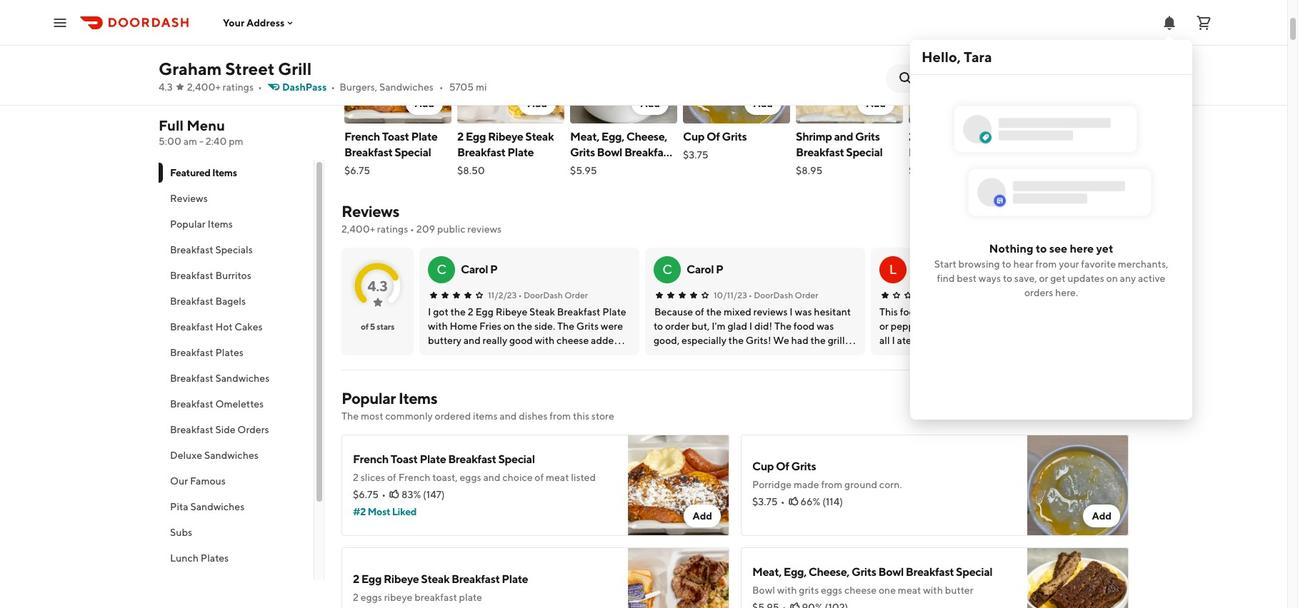 Task type: describe. For each thing, give the bounding box(es) containing it.
bagels
[[215, 296, 246, 307]]

add for home fries
[[1092, 98, 1112, 109]]

home fries $3.95
[[1022, 130, 1079, 161]]

grits inside meat, egg, cheese, grits bowl breakfast special
[[570, 146, 595, 159]]

nothing to see here yet start browsing to hear from your favorite merchants, find best ways to save, or get updates on any active orders here.
[[934, 242, 1168, 298]]

0 horizontal spatial of
[[361, 321, 368, 332]]

c for 10/11/23
[[662, 262, 672, 277]]

• down porridge
[[781, 497, 785, 508]]

add for 2 egg salmon patty round breakfast plate
[[979, 98, 999, 109]]

most
[[368, 507, 390, 518]]

$6.75 •
[[353, 489, 386, 501]]

plate inside french toast plate breakfast special $6.75
[[411, 130, 437, 144]]

breakfast side orders button
[[159, 417, 314, 443]]

graham street grill
[[159, 59, 312, 79]]

reviews link
[[341, 202, 399, 221]]

am
[[183, 136, 197, 147]]

add button for 2 egg ribeye steak breakfast plate
[[519, 92, 556, 115]]

add button for french toast plate breakfast special
[[406, 92, 443, 115]]

cup of grits porridge made from ground corn.
[[752, 460, 902, 491]]

grits
[[799, 585, 819, 597]]

toast for french toast plate breakfast special $6.75
[[382, 130, 409, 144]]

pm
[[229, 136, 243, 147]]

p for 10/11/23
[[716, 263, 723, 276]]

toast for french toast plate breakfast special 2 slices of french toast, eggs and choice of meat listed
[[391, 453, 418, 467]]

from inside cup of grits porridge made from ground corn.
[[821, 479, 842, 491]]

add button for cup of grits
[[745, 92, 782, 115]]

2 $8.50 from the left
[[909, 165, 936, 176]]

reviews
[[467, 224, 502, 235]]

1 horizontal spatial cup of grits image
[[1027, 435, 1129, 537]]

meat inside meat, egg, cheese, grits bowl breakfast special bowl with grits eggs cheese one meat with butter
[[898, 585, 921, 597]]

menu
[[187, 117, 225, 134]]

cup of grits $3.75
[[683, 130, 747, 161]]

steak for 2 egg ribeye steak breakfast plate $8.50
[[525, 130, 554, 144]]

1 vertical spatial french toast plate breakfast special image
[[628, 435, 729, 537]]

0 vertical spatial 2,400+
[[187, 81, 221, 93]]

83%
[[402, 489, 421, 501]]

graham
[[159, 59, 222, 79]]

breakfast hot cakes
[[170, 321, 263, 333]]

butter
[[945, 585, 973, 597]]

• down street
[[258, 81, 262, 93]]

eggs for grits
[[821, 585, 842, 597]]

liasia-
[[912, 263, 945, 276]]

popular for popular items
[[170, 219, 206, 230]]

cup for cup of grits
[[683, 130, 705, 144]]

2:40
[[206, 136, 227, 147]]

see more button
[[159, 1, 324, 24]]

0 vertical spatial 2 egg ribeye steak breakfast plate image
[[457, 22, 564, 124]]

your
[[223, 17, 244, 28]]

best
[[957, 273, 977, 284]]

carol for 11/2/23
[[461, 263, 488, 276]]

$3.75 •
[[752, 497, 785, 508]]

burgers, sandwiches • 5705 mi
[[339, 81, 487, 93]]

get
[[1050, 273, 1066, 284]]

eggs for breakfast
[[460, 472, 481, 484]]

breakfast omelettes
[[170, 399, 264, 410]]

(147)
[[423, 489, 445, 501]]

meat, egg, cheese, grits bowl breakfast special
[[570, 130, 673, 175]]

plate inside the 2 egg ribeye steak breakfast plate 2 eggs ribeye breakfast plate
[[502, 573, 528, 587]]

breakfast sandwiches
[[170, 373, 270, 384]]

$3.95
[[1022, 149, 1048, 161]]

lunch
[[170, 553, 199, 564]]

• right 11/2/23
[[518, 290, 522, 301]]

2,400+ ratings •
[[187, 81, 262, 93]]

orders
[[1024, 287, 1053, 298]]

address
[[246, 17, 285, 28]]

2 for 2 egg salmon patty round breakfast plate
[[909, 130, 915, 144]]

sandwiches for breakfast
[[215, 373, 270, 384]]

breakfast omelettes button
[[159, 391, 314, 417]]

featured
[[170, 167, 210, 179]]

open menu image
[[51, 14, 69, 31]]

of for cup of grits
[[707, 130, 720, 144]]

breakfast up breakfast plates
[[170, 321, 213, 333]]

hello, tara
[[922, 49, 992, 65]]

2 for 2 egg ribeye steak breakfast plate 2 eggs ribeye breakfast plate
[[353, 573, 359, 587]]

french for french toast plate breakfast special $6.75
[[344, 130, 380, 144]]

ratings inside "reviews 2,400+ ratings • 209 public reviews"
[[377, 224, 408, 235]]

1 vertical spatial meat, egg, cheese, grits bowl breakfast special image
[[1027, 548, 1129, 609]]

carol p for 10/11/23
[[687, 263, 723, 276]]

breakfast bagels button
[[159, 289, 314, 314]]

carol p for 11/2/23
[[461, 263, 497, 276]]

liked
[[392, 507, 417, 518]]

pita
[[170, 502, 188, 513]]

ordered
[[435, 411, 471, 422]]

11/2/23
[[488, 290, 517, 301]]

subs button
[[159, 520, 314, 546]]

$6.75 inside french toast plate breakfast special $6.75
[[344, 165, 370, 176]]

this
[[573, 411, 589, 422]]

2 horizontal spatial of
[[535, 472, 544, 484]]

• up the #2 most liked at bottom left
[[382, 489, 386, 501]]

• inside "reviews 2,400+ ratings • 209 public reviews"
[[410, 224, 414, 235]]

special inside meat, egg, cheese, grits bowl breakfast special
[[570, 161, 607, 175]]

$3.75 inside cup of grits $3.75
[[683, 149, 708, 161]]

pita sandwiches button
[[159, 494, 314, 520]]

5705
[[449, 81, 474, 93]]

special for french toast plate breakfast special 2 slices of french toast, eggs and choice of meat listed
[[498, 453, 535, 467]]

breakfast down breakfast plates
[[170, 373, 213, 384]]

the
[[341, 411, 359, 422]]

doordash for 10/11/23
[[754, 290, 793, 301]]

previous image
[[1083, 219, 1094, 231]]

deluxe sandwiches
[[170, 450, 258, 461]]

add for meat, egg, cheese, grits bowl breakfast special
[[640, 98, 660, 109]]

norika
[[945, 263, 979, 276]]

breakfast inside french toast plate breakfast special 2 slices of french toast, eggs and choice of meat listed
[[448, 453, 496, 467]]

home fries image
[[1022, 22, 1129, 124]]

dashpass
[[282, 81, 327, 93]]

cheese, for meat, egg, cheese, grits bowl breakfast special bowl with grits eggs cheese one meat with butter
[[809, 566, 849, 579]]

1 vertical spatial $6.75
[[353, 489, 379, 501]]

• left 5705
[[439, 81, 443, 93]]

1 horizontal spatial 4.3
[[367, 278, 388, 294]]

specials
[[215, 244, 253, 256]]

egg for 2 egg ribeye steak breakfast plate $8.50
[[466, 130, 486, 144]]

1 horizontal spatial of
[[387, 472, 396, 484]]

breakfast inside shrimp and grits breakfast special $8.95
[[796, 146, 844, 159]]

favorite
[[1081, 258, 1116, 270]]

updates
[[1068, 273, 1104, 284]]

breakfast specials button
[[159, 237, 314, 263]]

egg for 2 egg ribeye steak breakfast plate 2 eggs ribeye breakfast plate
[[361, 573, 382, 587]]

3 • doordash order from the left
[[973, 290, 1043, 301]]

see
[[219, 7, 237, 19]]

our famous
[[170, 476, 226, 487]]

and inside popular items the most commonly ordered items and dishes from this store
[[500, 411, 517, 422]]

$8.95
[[796, 165, 822, 176]]

2 vertical spatial french
[[398, 472, 430, 484]]

2 egg salmon patty round breakfast plate
[[909, 130, 1006, 175]]

stars
[[377, 321, 394, 332]]

1 horizontal spatial bowl
[[752, 585, 775, 597]]

plate inside the 2 egg ribeye steak breakfast plate $8.50
[[507, 146, 534, 159]]

sandwiches for burgers,
[[379, 81, 434, 93]]

bowl for meat, egg, cheese, grits bowl breakfast special bowl with grits eggs cheese one meat with butter
[[878, 566, 904, 579]]

breakfast inside meat, egg, cheese, grits bowl breakfast special bowl with grits eggs cheese one meat with butter
[[906, 566, 954, 579]]

plates for lunch plates
[[201, 553, 229, 564]]

here.
[[1055, 287, 1078, 298]]

special inside meat, egg, cheese, grits bowl breakfast special bowl with grits eggs cheese one meat with butter
[[956, 566, 992, 579]]

bowl for meat, egg, cheese, grits bowl breakfast special
[[597, 146, 622, 159]]

add button for 2 egg salmon patty round breakfast plate
[[970, 92, 1007, 115]]

made
[[794, 479, 819, 491]]

d
[[1114, 262, 1124, 277]]

side
[[215, 424, 235, 436]]

breakfast inside the 2 egg ribeye steak breakfast plate $8.50
[[457, 146, 505, 159]]

carol for 10/11/23
[[687, 263, 714, 276]]

add review
[[999, 219, 1054, 231]]

deluxe
[[170, 450, 202, 461]]

0 vertical spatial to
[[1036, 242, 1047, 256]]

0 horizontal spatial ratings
[[223, 81, 254, 93]]

hear
[[1013, 258, 1034, 270]]

from for to
[[1036, 258, 1057, 270]]

• right 10/11/23
[[749, 290, 752, 301]]

10/11/23
[[714, 290, 747, 301]]

orders
[[237, 424, 269, 436]]

add inside button
[[999, 219, 1018, 231]]

subs
[[170, 527, 192, 539]]

order for 11/2/23
[[565, 290, 588, 301]]

doordash for 11/2/23
[[524, 290, 563, 301]]

plate inside french toast plate breakfast special 2 slices of french toast, eggs and choice of meat listed
[[420, 453, 446, 467]]

add for french toast plate breakfast special
[[415, 98, 434, 109]]

home
[[1022, 130, 1052, 144]]

• doordash order for 10/11/23
[[749, 290, 818, 301]]

2 egg ribeye steak breakfast plate $8.50
[[457, 130, 554, 176]]

reviews button
[[159, 186, 314, 211]]

meat inside french toast plate breakfast special 2 slices of french toast, eggs and choice of meat listed
[[546, 472, 569, 484]]

reviews 2,400+ ratings • 209 public reviews
[[341, 202, 502, 235]]

209
[[416, 224, 435, 235]]

plate inside 2 egg salmon patty round breakfast plate
[[909, 161, 935, 175]]

add for cup of grits
[[753, 98, 773, 109]]

grits for porridge made from ground corn.
[[791, 460, 816, 474]]

1 vertical spatial $3.75
[[752, 497, 778, 508]]

0 horizontal spatial meat, egg, cheese, grits bowl breakfast special image
[[570, 22, 677, 124]]

patty
[[979, 130, 1006, 144]]

nothing
[[989, 242, 1033, 256]]

french toast plate breakfast special $6.75
[[344, 130, 437, 176]]

ribeye for 2 egg ribeye steak breakfast plate $8.50
[[488, 130, 523, 144]]

meat, for meat, egg, cheese, grits bowl breakfast special bowl with grits eggs cheese one meat with butter
[[752, 566, 782, 579]]

popular for popular items the most commonly ordered items and dishes from this store
[[341, 389, 396, 408]]

2 for 2 egg ribeye steak breakfast plate $8.50
[[457, 130, 464, 144]]

breakfast inside 2 egg salmon patty round breakfast plate
[[945, 146, 993, 159]]

lunch plates button
[[159, 546, 314, 572]]

most
[[361, 411, 383, 422]]



Task type: locate. For each thing, give the bounding box(es) containing it.
popular up breakfast specials
[[170, 219, 206, 230]]

full menu 5:00 am - 2:40 pm
[[159, 117, 243, 147]]

listed
[[571, 472, 596, 484]]

with
[[777, 585, 797, 597], [923, 585, 943, 597]]

cakes
[[235, 321, 263, 333]]

2 vertical spatial to
[[1003, 273, 1012, 284]]

1 horizontal spatial meat
[[898, 585, 921, 597]]

popular up most
[[341, 389, 396, 408]]

2,400+ down graham
[[187, 81, 221, 93]]

meat,
[[570, 130, 599, 144], [752, 566, 782, 579]]

breakfast
[[344, 146, 393, 159], [457, 146, 505, 159], [624, 146, 673, 159], [796, 146, 844, 159], [945, 146, 993, 159], [170, 244, 213, 256], [170, 270, 213, 281], [170, 296, 213, 307], [170, 321, 213, 333], [170, 347, 213, 359], [170, 373, 213, 384], [170, 399, 213, 410], [170, 424, 213, 436], [448, 453, 496, 467], [906, 566, 954, 579], [451, 573, 500, 587]]

0 horizontal spatial doordash
[[524, 290, 563, 301]]

steak inside the 2 egg ribeye steak breakfast plate $8.50
[[525, 130, 554, 144]]

breakfast inside button
[[170, 270, 213, 281]]

items for popular items
[[208, 219, 233, 230]]

0 vertical spatial meat, egg, cheese, grits bowl breakfast special image
[[570, 22, 677, 124]]

4.3 down graham
[[159, 81, 173, 93]]

0 horizontal spatial from
[[550, 411, 571, 422]]

2 up round
[[909, 130, 915, 144]]

meat, for meat, egg, cheese, grits bowl breakfast special
[[570, 130, 599, 144]]

items up reviews button
[[212, 167, 237, 179]]

toast down burgers, sandwiches • 5705 mi
[[382, 130, 409, 144]]

2 horizontal spatial bowl
[[878, 566, 904, 579]]

0 vertical spatial cup of grits image
[[683, 22, 790, 124]]

breakfast inside meat, egg, cheese, grits bowl breakfast special
[[624, 146, 673, 159]]

of right choice
[[535, 472, 544, 484]]

cheese, up the grits
[[809, 566, 849, 579]]

p up 11/2/23
[[490, 263, 497, 276]]

breakfast sandwiches button
[[159, 366, 314, 391]]

shrimp and grits breakfast special image
[[796, 22, 903, 124]]

l
[[889, 262, 897, 277]]

0 vertical spatial plates
[[215, 347, 243, 359]]

2 with from the left
[[923, 585, 943, 597]]

french up slices
[[353, 453, 389, 467]]

2 horizontal spatial order
[[1019, 290, 1043, 301]]

sandwiches up omelettes
[[215, 373, 270, 384]]

of
[[361, 321, 368, 332], [387, 472, 396, 484], [535, 472, 544, 484]]

items for featured items
[[212, 167, 237, 179]]

breakfast inside button
[[170, 399, 213, 410]]

your
[[1059, 258, 1079, 270]]

cheese, for meat, egg, cheese, grits bowl breakfast special
[[626, 130, 667, 144]]

items inside popular items the most commonly ordered items and dishes from this store
[[398, 389, 437, 408]]

egg, for meat, egg, cheese, grits bowl breakfast special bowl with grits eggs cheese one meat with butter
[[784, 566, 807, 579]]

0 horizontal spatial eggs
[[361, 592, 382, 604]]

any
[[1120, 273, 1136, 284]]

0 vertical spatial french toast plate breakfast special image
[[344, 22, 451, 124]]

1 vertical spatial cheese,
[[809, 566, 849, 579]]

breakfast down mi
[[457, 146, 505, 159]]

salmon
[[939, 130, 977, 144]]

1 order from the left
[[565, 290, 588, 301]]

doordash right 10/11/23
[[754, 290, 793, 301]]

and inside french toast plate breakfast special 2 slices of french toast, eggs and choice of meat listed
[[483, 472, 500, 484]]

meat, up $5.95
[[570, 130, 599, 144]]

2 p from the left
[[716, 263, 723, 276]]

1 vertical spatial 2,400+
[[341, 224, 375, 235]]

cheese, inside meat, egg, cheese, grits bowl breakfast special
[[626, 130, 667, 144]]

0 horizontal spatial meat,
[[570, 130, 599, 144]]

plate
[[411, 130, 437, 144], [507, 146, 534, 159], [909, 161, 935, 175], [420, 453, 446, 467], [502, 573, 528, 587]]

0 vertical spatial french
[[344, 130, 380, 144]]

2 carol from the left
[[687, 263, 714, 276]]

0 vertical spatial meat,
[[570, 130, 599, 144]]

breakfast specials
[[170, 244, 253, 256]]

to down nothing
[[1002, 258, 1011, 270]]

1 vertical spatial to
[[1002, 258, 1011, 270]]

breakfast down shrimp
[[796, 146, 844, 159]]

1 horizontal spatial $8.50
[[909, 165, 936, 176]]

breakfast down breakfast burritos on the top left
[[170, 296, 213, 307]]

doordash down ways
[[978, 290, 1018, 301]]

eggs left "ribeye"
[[361, 592, 382, 604]]

items
[[212, 167, 237, 179], [208, 219, 233, 230], [398, 389, 437, 408]]

breakfast hot cakes button
[[159, 314, 314, 340]]

egg down most
[[361, 573, 382, 587]]

1 • doordash order from the left
[[518, 290, 588, 301]]

$6.75 up #2
[[353, 489, 379, 501]]

special for shrimp and grits breakfast special $8.95
[[846, 146, 883, 159]]

4.3
[[159, 81, 173, 93], [367, 278, 388, 294]]

0 horizontal spatial $8.50
[[457, 165, 485, 176]]

1 horizontal spatial $3.75
[[752, 497, 778, 508]]

p up 10/11/23
[[716, 263, 723, 276]]

1 vertical spatial bowl
[[878, 566, 904, 579]]

$8.50 down round
[[909, 165, 936, 176]]

fries
[[1054, 130, 1079, 144]]

66%
[[801, 497, 820, 508]]

$8.50
[[457, 165, 485, 176], [909, 165, 936, 176]]

• doordash order down save,
[[973, 290, 1043, 301]]

bowl up $5.95
[[597, 146, 622, 159]]

add
[[415, 98, 434, 109], [528, 98, 547, 109], [640, 98, 660, 109], [753, 98, 773, 109], [866, 98, 886, 109], [979, 98, 999, 109], [1092, 98, 1112, 109], [999, 219, 1018, 231], [693, 511, 712, 522], [1092, 511, 1112, 522]]

add button for meat, egg, cheese, grits bowl breakfast special
[[632, 92, 669, 115]]

p for 11/2/23
[[490, 263, 497, 276]]

0 horizontal spatial 2 egg ribeye steak breakfast plate image
[[457, 22, 564, 124]]

from inside popular items the most commonly ordered items and dishes from this store
[[550, 411, 571, 422]]

1 with from the left
[[777, 585, 797, 597]]

meat right one
[[898, 585, 921, 597]]

0 vertical spatial toast
[[382, 130, 409, 144]]

seafood
[[170, 579, 208, 590]]

1 vertical spatial plates
[[201, 553, 229, 564]]

0 horizontal spatial order
[[565, 290, 588, 301]]

1 vertical spatial meat,
[[752, 566, 782, 579]]

from up the or
[[1036, 258, 1057, 270]]

breakfast up deluxe
[[170, 424, 213, 436]]

•
[[258, 81, 262, 93], [331, 81, 335, 93], [439, 81, 443, 93], [410, 224, 414, 235], [518, 290, 522, 301], [749, 290, 752, 301], [973, 290, 977, 301], [382, 489, 386, 501], [781, 497, 785, 508]]

1 horizontal spatial • doordash order
[[749, 290, 818, 301]]

#2 most liked
[[353, 507, 417, 518]]

breakfast down popular items
[[170, 244, 213, 256]]

porridge
[[752, 479, 792, 491]]

toast inside french toast plate breakfast special 2 slices of french toast, eggs and choice of meat listed
[[391, 453, 418, 467]]

tara
[[964, 49, 992, 65]]

add for 2 egg ribeye steak breakfast plate
[[528, 98, 547, 109]]

0 horizontal spatial meat
[[546, 472, 569, 484]]

breakfast down salmon
[[945, 146, 993, 159]]

breakfast inside french toast plate breakfast special $6.75
[[344, 146, 393, 159]]

grits inside shrimp and grits breakfast special $8.95
[[855, 130, 880, 144]]

reviews down the featured
[[170, 193, 208, 204]]

0 horizontal spatial c
[[437, 262, 446, 277]]

ribeye
[[488, 130, 523, 144], [384, 573, 419, 587]]

breakfast up the plate
[[451, 573, 500, 587]]

2,400+ down reviews link
[[341, 224, 375, 235]]

cup inside cup of grits porridge made from ground corn.
[[752, 460, 774, 474]]

0 vertical spatial and
[[834, 130, 853, 144]]

2 doordash from the left
[[754, 290, 793, 301]]

from for items
[[550, 411, 571, 422]]

1 vertical spatial meat
[[898, 585, 921, 597]]

egg up round
[[917, 130, 937, 144]]

0 vertical spatial ribeye
[[488, 130, 523, 144]]

2 horizontal spatial from
[[1036, 258, 1057, 270]]

f
[[981, 263, 988, 276]]

2 vertical spatial items
[[398, 389, 437, 408]]

meat, inside meat, egg, cheese, grits bowl breakfast special bowl with grits eggs cheese one meat with butter
[[752, 566, 782, 579]]

sandwiches right burgers,
[[379, 81, 434, 93]]

slices
[[361, 472, 385, 484]]

sandwiches for deluxe
[[204, 450, 258, 461]]

carol up 11/2/23
[[461, 263, 488, 276]]

egg, inside meat, egg, cheese, grits bowl breakfast special bowl with grits eggs cheese one meat with butter
[[784, 566, 807, 579]]

1 horizontal spatial p
[[716, 263, 723, 276]]

special inside shrimp and grits breakfast special $8.95
[[846, 146, 883, 159]]

from left this
[[550, 411, 571, 422]]

add button for home fries
[[1083, 92, 1120, 115]]

eggs inside the 2 egg ribeye steak breakfast plate 2 eggs ribeye breakfast plate
[[361, 592, 382, 604]]

$5.95
[[570, 165, 597, 176]]

0 vertical spatial $6.75
[[344, 165, 370, 176]]

cup of grits image
[[683, 22, 790, 124], [1027, 435, 1129, 537]]

breakfast up toast,
[[448, 453, 496, 467]]

active
[[1138, 273, 1166, 284]]

1 vertical spatial 2 egg ribeye steak breakfast plate image
[[628, 548, 729, 609]]

1 horizontal spatial carol p
[[687, 263, 723, 276]]

store
[[591, 411, 614, 422]]

and left choice
[[483, 472, 500, 484]]

2 order from the left
[[795, 290, 818, 301]]

2,400+ inside "reviews 2,400+ ratings • 209 public reviews"
[[341, 224, 375, 235]]

and right items
[[500, 411, 517, 422]]

2 inside 2 egg salmon patty round breakfast plate
[[909, 130, 915, 144]]

popular inside button
[[170, 219, 206, 230]]

items for popular items the most commonly ordered items and dishes from this store
[[398, 389, 437, 408]]

browsing
[[958, 258, 1000, 270]]

Item Search search field
[[923, 71, 1117, 86]]

2 • doordash order from the left
[[749, 290, 818, 301]]

with left the grits
[[777, 585, 797, 597]]

1 horizontal spatial of
[[776, 460, 789, 474]]

breakfast inside "button"
[[170, 296, 213, 307]]

cheese, left cup of grits $3.75
[[626, 130, 667, 144]]

breakfast inside the 2 egg ribeye steak breakfast plate 2 eggs ribeye breakfast plate
[[451, 573, 500, 587]]

2 carol p from the left
[[687, 263, 723, 276]]

eggs right toast,
[[460, 472, 481, 484]]

bowl inside meat, egg, cheese, grits bowl breakfast special
[[597, 146, 622, 159]]

4.3 up of 5 stars
[[367, 278, 388, 294]]

reviews for reviews
[[170, 193, 208, 204]]

2 inside french toast plate breakfast special 2 slices of french toast, eggs and choice of meat listed
[[353, 472, 359, 484]]

full
[[159, 117, 184, 134]]

add for shrimp and grits breakfast special
[[866, 98, 886, 109]]

popular
[[170, 219, 206, 230], [341, 389, 396, 408]]

to left see on the top of page
[[1036, 242, 1047, 256]]

eggs inside french toast plate breakfast special 2 slices of french toast, eggs and choice of meat listed
[[460, 472, 481, 484]]

1 horizontal spatial 2,400+
[[341, 224, 375, 235]]

toast up the 83%
[[391, 453, 418, 467]]

notification bell image
[[1161, 14, 1178, 31]]

breakfast up breakfast bagels on the left of the page
[[170, 270, 213, 281]]

plates down hot on the left of page
[[215, 347, 243, 359]]

1 carol p from the left
[[461, 263, 497, 276]]

1 horizontal spatial popular
[[341, 389, 396, 408]]

$8.50 up reviews
[[457, 165, 485, 176]]

0 horizontal spatial steak
[[421, 573, 449, 587]]

add review button
[[990, 214, 1063, 236]]

plates right lunch
[[201, 553, 229, 564]]

0 horizontal spatial 2,400+
[[187, 81, 221, 93]]

or
[[1039, 273, 1048, 284]]

of for porridge made from ground corn.
[[776, 460, 789, 474]]

1 vertical spatial cup of grits image
[[1027, 435, 1129, 537]]

grill
[[278, 59, 312, 79]]

breakfast down the breakfast hot cakes
[[170, 347, 213, 359]]

eggs right the grits
[[821, 585, 842, 597]]

1 vertical spatial steak
[[421, 573, 449, 587]]

c
[[437, 262, 446, 277], [662, 262, 672, 277]]

3 doordash from the left
[[978, 290, 1018, 301]]

of left 5 on the left bottom of the page
[[361, 321, 368, 332]]

meat, egg, cheese, grits bowl breakfast special bowl with grits eggs cheese one meat with butter
[[752, 566, 992, 597]]

• doordash order for 11/2/23
[[518, 290, 588, 301]]

from up (114)
[[821, 479, 842, 491]]

cup for porridge made from ground corn.
[[752, 460, 774, 474]]

1 vertical spatial ratings
[[377, 224, 408, 235]]

french for french toast plate breakfast special 2 slices of french toast, eggs and choice of meat listed
[[353, 453, 389, 467]]

1 vertical spatial toast
[[391, 453, 418, 467]]

0 vertical spatial ratings
[[223, 81, 254, 93]]

2 down #2
[[353, 573, 359, 587]]

2 down 5705
[[457, 130, 464, 144]]

popular items
[[170, 219, 233, 230]]

breakfast burritos button
[[159, 263, 314, 289]]

items inside popular items button
[[208, 219, 233, 230]]

omelettes
[[215, 399, 264, 410]]

2 vertical spatial and
[[483, 472, 500, 484]]

of right slices
[[387, 472, 396, 484]]

corn.
[[879, 479, 902, 491]]

of inside cup of grits porridge made from ground corn.
[[776, 460, 789, 474]]

french toast plate breakfast special image
[[344, 22, 451, 124], [628, 435, 729, 537]]

bowl left the grits
[[752, 585, 775, 597]]

1 vertical spatial and
[[500, 411, 517, 422]]

1 $8.50 from the left
[[457, 165, 485, 176]]

0 vertical spatial popular
[[170, 219, 206, 230]]

cup inside cup of grits $3.75
[[683, 130, 705, 144]]

• doordash order right 10/11/23
[[749, 290, 818, 301]]

1 horizontal spatial doordash
[[754, 290, 793, 301]]

grits inside cup of grits $3.75
[[722, 130, 747, 144]]

2 inside the 2 egg ribeye steak breakfast plate $8.50
[[457, 130, 464, 144]]

1 vertical spatial items
[[208, 219, 233, 230]]

burritos
[[215, 270, 251, 281]]

shrimp and grits breakfast special $8.95
[[796, 130, 883, 176]]

egg, for meat, egg, cheese, grits bowl breakfast special
[[601, 130, 624, 144]]

breakfast up butter
[[906, 566, 954, 579]]

0 horizontal spatial egg
[[361, 573, 382, 587]]

c for 11/2/23
[[437, 262, 446, 277]]

sandwiches up our famous button
[[204, 450, 258, 461]]

• doordash order right 11/2/23
[[518, 290, 588, 301]]

2 left slices
[[353, 472, 359, 484]]

breakfast
[[415, 592, 457, 604]]

reviews for reviews 2,400+ ratings • 209 public reviews
[[341, 202, 399, 221]]

0 items, open order cart image
[[1195, 14, 1212, 31]]

your address
[[223, 17, 285, 28]]

0 vertical spatial egg,
[[601, 130, 624, 144]]

0 horizontal spatial 4.3
[[159, 81, 173, 93]]

1 vertical spatial ribeye
[[384, 573, 419, 587]]

1 horizontal spatial with
[[923, 585, 943, 597]]

with left butter
[[923, 585, 943, 597]]

1 vertical spatial 4.3
[[367, 278, 388, 294]]

steak for 2 egg ribeye steak breakfast plate 2 eggs ribeye breakfast plate
[[421, 573, 449, 587]]

find
[[937, 273, 955, 284]]

save,
[[1014, 273, 1037, 284]]

carol p up 11/2/23
[[461, 263, 497, 276]]

1 horizontal spatial ratings
[[377, 224, 408, 235]]

66% (114)
[[801, 497, 843, 508]]

carol up 10/11/23
[[687, 263, 714, 276]]

of 5 stars
[[361, 321, 394, 332]]

sandwiches
[[379, 81, 434, 93], [215, 373, 270, 384], [204, 450, 258, 461], [190, 502, 245, 513]]

plates
[[215, 347, 243, 359], [201, 553, 229, 564]]

egg inside the 2 egg ribeye steak breakfast plate $8.50
[[466, 130, 486, 144]]

1 vertical spatial french
[[353, 453, 389, 467]]

1 p from the left
[[490, 263, 497, 276]]

egg inside the 2 egg ribeye steak breakfast plate 2 eggs ribeye breakfast plate
[[361, 573, 382, 587]]

1 horizontal spatial egg,
[[784, 566, 807, 579]]

ribeye for 2 egg ribeye steak breakfast plate 2 eggs ribeye breakfast plate
[[384, 573, 419, 587]]

dashpass •
[[282, 81, 335, 93]]

sandwiches inside button
[[190, 502, 245, 513]]

1 vertical spatial popular
[[341, 389, 396, 408]]

0 vertical spatial $3.75
[[683, 149, 708, 161]]

add button for shrimp and grits breakfast special
[[858, 92, 894, 115]]

grits for cup of grits
[[722, 130, 747, 144]]

2
[[457, 130, 464, 144], [909, 130, 915, 144], [353, 472, 359, 484], [353, 573, 359, 587], [353, 592, 359, 604]]

cheese, inside meat, egg, cheese, grits bowl breakfast special bowl with grits eggs cheese one meat with butter
[[809, 566, 849, 579]]

3 order from the left
[[1019, 290, 1043, 301]]

0 vertical spatial 4.3
[[159, 81, 173, 93]]

-
[[199, 136, 204, 147]]

0 horizontal spatial $3.75
[[683, 149, 708, 161]]

popular items the most commonly ordered items and dishes from this store
[[341, 389, 614, 422]]

to right ways
[[1003, 273, 1012, 284]]

carol p up 10/11/23
[[687, 263, 723, 276]]

1 horizontal spatial carol
[[687, 263, 714, 276]]

add button
[[406, 92, 443, 115], [519, 92, 556, 115], [632, 92, 669, 115], [745, 92, 782, 115], [858, 92, 894, 115], [970, 92, 1007, 115], [1083, 92, 1120, 115], [684, 505, 721, 528], [1083, 505, 1120, 528]]

items up commonly
[[398, 389, 437, 408]]

2 horizontal spatial eggs
[[821, 585, 842, 597]]

popular inside popular items the most commonly ordered items and dishes from this store
[[341, 389, 396, 408]]

mi
[[476, 81, 487, 93]]

special inside french toast plate breakfast special $6.75
[[395, 146, 431, 159]]

our famous button
[[159, 469, 314, 494]]

0 vertical spatial bowl
[[597, 146, 622, 159]]

doordash right 11/2/23
[[524, 290, 563, 301]]

1 horizontal spatial egg
[[466, 130, 486, 144]]

2 horizontal spatial • doordash order
[[973, 290, 1043, 301]]

sandwiches down the famous
[[190, 502, 245, 513]]

0 horizontal spatial • doordash order
[[518, 290, 588, 301]]

1 horizontal spatial cheese,
[[809, 566, 849, 579]]

1 horizontal spatial french toast plate breakfast special image
[[628, 435, 729, 537]]

sandwiches for pita
[[190, 502, 245, 513]]

of inside cup of grits $3.75
[[707, 130, 720, 144]]

toast inside french toast plate breakfast special $6.75
[[382, 130, 409, 144]]

ribeye inside the 2 egg ribeye steak breakfast plate $8.50
[[488, 130, 523, 144]]

0 vertical spatial of
[[707, 130, 720, 144]]

0 horizontal spatial carol
[[461, 263, 488, 276]]

• left burgers,
[[331, 81, 335, 93]]

hot
[[215, 321, 233, 333]]

2 left "ribeye"
[[353, 592, 359, 604]]

• left "209" at top left
[[410, 224, 414, 235]]

1 horizontal spatial 2 egg ribeye steak breakfast plate image
[[628, 548, 729, 609]]

see more
[[219, 7, 263, 19]]

reviews inside "reviews 2,400+ ratings • 209 public reviews"
[[341, 202, 399, 221]]

egg, inside meat, egg, cheese, grits bowl breakfast special
[[601, 130, 624, 144]]

order for 10/11/23
[[795, 290, 818, 301]]

egg down mi
[[466, 130, 486, 144]]

toast
[[382, 130, 409, 144], [391, 453, 418, 467]]

1 c from the left
[[437, 262, 446, 277]]

0 horizontal spatial cup
[[683, 130, 705, 144]]

0 horizontal spatial french toast plate breakfast special image
[[344, 22, 451, 124]]

5
[[370, 321, 375, 332]]

1 horizontal spatial meat, egg, cheese, grits bowl breakfast special image
[[1027, 548, 1129, 609]]

• down "best" at the top of page
[[973, 290, 977, 301]]

french toast plate breakfast special 2 slices of french toast, eggs and choice of meat listed
[[353, 453, 596, 484]]

0 vertical spatial steak
[[525, 130, 554, 144]]

1 horizontal spatial ribeye
[[488, 130, 523, 144]]

lunch plates
[[170, 553, 229, 564]]

from inside nothing to see here yet start browsing to hear from your favorite merchants, find best ways to save, or get updates on any active orders here.
[[1036, 258, 1057, 270]]

$6.75
[[344, 165, 370, 176], [353, 489, 379, 501]]

plates for breakfast plates
[[215, 347, 243, 359]]

1 horizontal spatial order
[[795, 290, 818, 301]]

special
[[395, 146, 431, 159], [846, 146, 883, 159], [570, 161, 607, 175], [498, 453, 535, 467], [956, 566, 992, 579]]

reviews down french toast plate breakfast special $6.75
[[341, 202, 399, 221]]

items up breakfast specials
[[208, 219, 233, 230]]

grits inside meat, egg, cheese, grits bowl breakfast special bowl with grits eggs cheese one meat with butter
[[851, 566, 876, 579]]

1 carol from the left
[[461, 263, 488, 276]]

$8.50 inside the 2 egg ribeye steak breakfast plate $8.50
[[457, 165, 485, 176]]

ratings down graham street grill
[[223, 81, 254, 93]]

0 horizontal spatial reviews
[[170, 193, 208, 204]]

egg for 2 egg salmon patty round breakfast plate
[[917, 130, 937, 144]]

breakfast bagels
[[170, 296, 246, 307]]

ratings down reviews link
[[377, 224, 408, 235]]

breakfast up reviews link
[[344, 146, 393, 159]]

grits inside cup of grits porridge made from ground corn.
[[791, 460, 816, 474]]

meat left listed at bottom left
[[546, 472, 569, 484]]

breakfast left cup of grits $3.75
[[624, 146, 673, 159]]

next image
[[1112, 219, 1123, 231]]

french inside french toast plate breakfast special $6.75
[[344, 130, 380, 144]]

2 egg ribeye steak breakfast plate image
[[457, 22, 564, 124], [628, 548, 729, 609]]

ribeye inside the 2 egg ribeye steak breakfast plate 2 eggs ribeye breakfast plate
[[384, 573, 419, 587]]

french up the 83%
[[398, 472, 430, 484]]

breakfast plates
[[170, 347, 243, 359]]

2 vertical spatial bowl
[[752, 585, 775, 597]]

special for french toast plate breakfast special $6.75
[[395, 146, 431, 159]]

eggs inside meat, egg, cheese, grits bowl breakfast special bowl with grits eggs cheese one meat with butter
[[821, 585, 842, 597]]

grits for shrimp and grits breakfast special
[[855, 130, 880, 144]]

0 horizontal spatial popular
[[170, 219, 206, 230]]

2 egg salmon patty round breakfast plate image
[[909, 22, 1016, 124]]

meat, egg, cheese, grits bowl breakfast special image
[[570, 22, 677, 124], [1027, 548, 1129, 609]]

egg inside 2 egg salmon patty round breakfast plate
[[917, 130, 937, 144]]

breakfast up breakfast side orders
[[170, 399, 213, 410]]

reviews inside button
[[170, 193, 208, 204]]

1 doordash from the left
[[524, 290, 563, 301]]

and right shrimp
[[834, 130, 853, 144]]

0 horizontal spatial p
[[490, 263, 497, 276]]

and inside shrimp and grits breakfast special $8.95
[[834, 130, 853, 144]]

2 c from the left
[[662, 262, 672, 277]]

$6.75 up reviews link
[[344, 165, 370, 176]]

meat, inside meat, egg, cheese, grits bowl breakfast special
[[570, 130, 599, 144]]

0 horizontal spatial bowl
[[597, 146, 622, 159]]

meat, down $3.75 •
[[752, 566, 782, 579]]

2,400+
[[187, 81, 221, 93], [341, 224, 375, 235]]

83% (147)
[[402, 489, 445, 501]]

steak inside the 2 egg ribeye steak breakfast plate 2 eggs ribeye breakfast plate
[[421, 573, 449, 587]]

bowl up one
[[878, 566, 904, 579]]

hello,
[[922, 49, 961, 65]]

0 vertical spatial items
[[212, 167, 237, 179]]

french down burgers,
[[344, 130, 380, 144]]

special inside french toast plate breakfast special 2 slices of french toast, eggs and choice of meat listed
[[498, 453, 535, 467]]

choice
[[502, 472, 533, 484]]

dishes
[[519, 411, 548, 422]]

2 horizontal spatial doordash
[[978, 290, 1018, 301]]



Task type: vqa. For each thing, say whether or not it's contained in the screenshot.
the right 2,400+
yes



